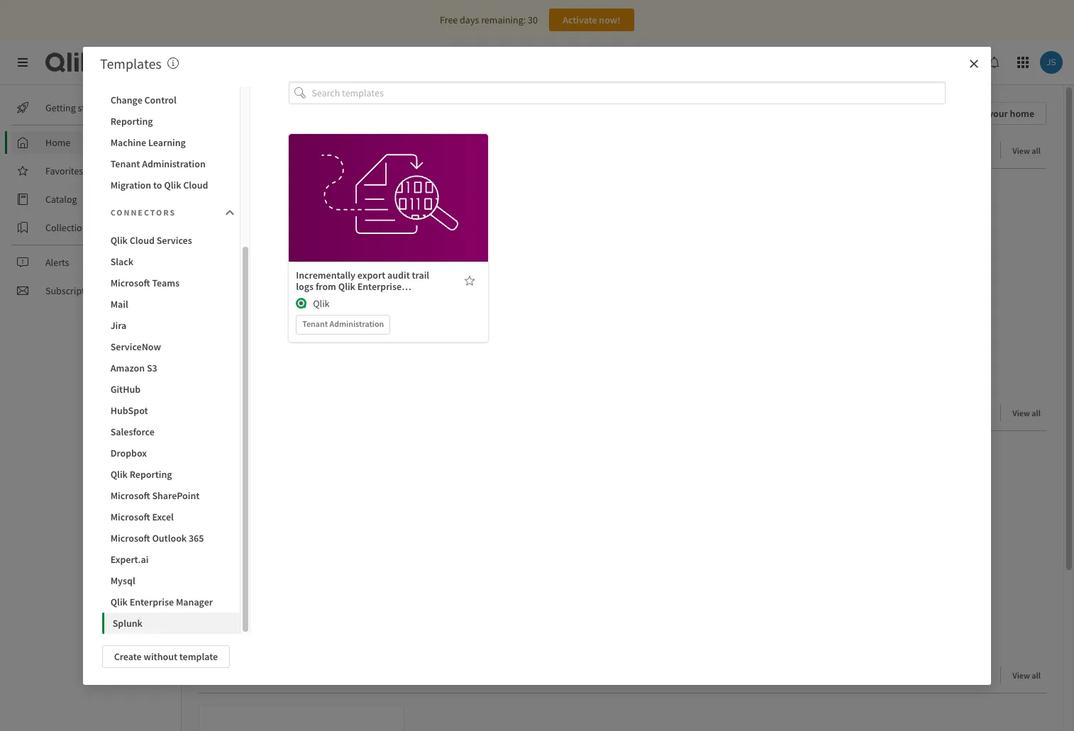 Task type: describe. For each thing, give the bounding box(es) containing it.
alerts
[[45, 256, 69, 269]]

remaining:
[[481, 13, 526, 26]]

slack
[[110, 255, 133, 268]]

1 vertical spatial tenant
[[303, 319, 328, 329]]

microsoft teams
[[110, 276, 180, 289]]

view for analytics to explore
[[1013, 145, 1030, 156]]

app for first app
[[229, 580, 245, 592]]

manager inside button
[[176, 596, 213, 608]]

change control button
[[102, 89, 240, 110]]

mail button
[[102, 293, 240, 315]]

catalog
[[45, 193, 77, 206]]

details
[[374, 207, 403, 220]]

recently used link
[[219, 404, 309, 422]]

now!
[[599, 13, 621, 26]]

connectors
[[110, 207, 176, 217]]

free days remaining: 30
[[440, 13, 538, 26]]

favorites
[[45, 165, 83, 177]]

without
[[144, 650, 177, 663]]

0 vertical spatial reporting
[[110, 115, 153, 127]]

salesforce
[[110, 425, 154, 438]]

qlik image
[[296, 298, 307, 309]]

amazon s3
[[110, 362, 157, 374]]

getting started
[[45, 101, 107, 114]]

first app updated 10 minutes ago
[[208, 317, 310, 343]]

minutes inside first app updated 10 minutes ago
[[266, 332, 295, 343]]

dropbox button
[[102, 442, 240, 464]]

templates are pre-built automations that help you automate common business workflows. get started by selecting one of the pre-built templates or choose the blank canvas to build an automation from scratch. tooltip
[[167, 54, 179, 72]]

favorites link
[[11, 160, 170, 182]]

services inside button
[[157, 234, 192, 247]]

home
[[1010, 107, 1035, 120]]

30
[[528, 13, 538, 26]]

view all link for recently used
[[1013, 404, 1047, 421]]

tenant administration inside tenant administration button
[[110, 157, 206, 170]]

microsoft sharepoint
[[110, 489, 200, 502]]

qlik for qlik cloud services
[[110, 234, 128, 247]]

updated
[[274, 667, 325, 685]]

salesforce button
[[102, 421, 240, 442]]

create without template
[[114, 650, 218, 663]]

activate
[[563, 13, 597, 26]]

first for first app updated 10 minutes ago
[[208, 317, 227, 330]]

templates are pre-built automations that help you automate common business workflows. get started by selecting one of the pre-built templates or choose the blank canvas to build an automation from scratch. image
[[167, 57, 179, 68]]

to inside incrementally export audit trail logs from qlik enterprise manager to splunk
[[335, 292, 344, 304]]

first for first app
[[208, 580, 227, 592]]

recently for recently used
[[219, 404, 271, 422]]

audit
[[388, 269, 410, 282]]

qlik for qlik reporting
[[110, 468, 128, 481]]

jira
[[110, 319, 127, 332]]

view all for analytics to explore
[[1013, 145, 1041, 156]]

used
[[274, 404, 303, 422]]

migration
[[110, 178, 151, 191]]

analytics services element
[[140, 53, 245, 71]]

qlik for qlik enterprise manager
[[110, 596, 128, 608]]

analytics for analytics to explore
[[219, 142, 274, 160]]

jacob simon element
[[208, 594, 221, 607]]

qlik inside migration to qlik cloud button
[[164, 178, 181, 191]]

0 vertical spatial cloud
[[183, 178, 208, 191]]

microsoft for microsoft excel
[[110, 511, 150, 523]]

first app
[[208, 580, 245, 592]]

machine learning button
[[102, 132, 240, 153]]

home link
[[11, 131, 170, 154]]

github
[[110, 383, 141, 396]]

updated inside first app updated 10 minutes ago
[[224, 332, 254, 343]]

sharepoint
[[152, 489, 200, 502]]

microsoft outlook 365
[[110, 532, 204, 545]]

view all for recently used
[[1013, 408, 1041, 419]]

analytics services
[[140, 53, 245, 71]]

collections
[[45, 221, 92, 234]]

servicenow button
[[102, 336, 240, 357]]

mail
[[110, 298, 128, 310]]

details button
[[344, 202, 433, 225]]

qlik cloud services
[[110, 234, 192, 247]]

enterprise inside qlik enterprise manager button
[[130, 596, 174, 608]]

tenant inside button
[[110, 157, 140, 170]]

0 horizontal spatial cloud
[[130, 234, 155, 247]]

collections link
[[11, 216, 170, 239]]

amazon s3 button
[[102, 357, 240, 379]]

reporting button
[[102, 110, 240, 132]]

customize
[[942, 107, 987, 120]]

3 view from the top
[[1013, 671, 1030, 681]]

tenant administration button
[[102, 153, 240, 174]]

qlik inside incrementally export audit trail logs from qlik enterprise manager to splunk
[[338, 280, 355, 293]]

free
[[440, 13, 458, 26]]

3 view all link from the top
[[1013, 666, 1047, 684]]

excel
[[152, 511, 174, 523]]

trail
[[412, 269, 429, 282]]

microsoft excel button
[[102, 506, 240, 528]]

machine
[[110, 136, 146, 149]]

alerts link
[[11, 251, 170, 274]]

view all link for analytics to explore
[[1013, 141, 1047, 159]]

activate now!
[[563, 13, 621, 26]]

navigation pane element
[[0, 91, 181, 308]]

qlik for qlik
[[313, 297, 330, 310]]

hubspot
[[110, 404, 148, 417]]

2 minutes from the top
[[266, 595, 295, 606]]

view for recently used
[[1013, 408, 1030, 419]]

analytics to explore
[[219, 142, 338, 160]]

microsoft for microsoft outlook 365
[[110, 532, 150, 545]]

subscriptions
[[45, 285, 102, 297]]

logs
[[296, 280, 314, 293]]

days
[[460, 13, 479, 26]]

dropbox
[[110, 447, 147, 459]]

3 all from the top
[[1032, 671, 1041, 681]]

manager inside incrementally export audit trail logs from qlik enterprise manager to splunk
[[296, 292, 333, 304]]

amazon
[[110, 362, 145, 374]]

recently updated
[[219, 667, 325, 685]]

catalog link
[[11, 188, 170, 211]]

getting started link
[[11, 97, 170, 119]]

slack button
[[102, 251, 240, 272]]

administration inside button
[[142, 157, 206, 170]]

incrementally
[[296, 269, 355, 282]]



Task type: locate. For each thing, give the bounding box(es) containing it.
recently for recently updated
[[219, 667, 271, 685]]

change
[[110, 93, 142, 106]]

1 horizontal spatial manager
[[296, 292, 333, 304]]

getting
[[45, 101, 76, 114]]

to for explore
[[277, 142, 290, 160]]

jacob simon image
[[208, 594, 221, 607]]

1 horizontal spatial cloud
[[183, 178, 208, 191]]

home main content
[[176, 85, 1074, 732]]

1 view all from the top
[[1013, 145, 1041, 156]]

0 horizontal spatial administration
[[142, 157, 206, 170]]

recently
[[219, 404, 271, 422], [219, 667, 271, 685]]

1 vertical spatial ago
[[297, 595, 310, 606]]

1 vertical spatial view all link
[[1013, 404, 1047, 421]]

2 view from the top
[[1013, 408, 1030, 419]]

close sidebar menu image
[[17, 57, 28, 68]]

reporting
[[110, 115, 153, 127], [130, 468, 172, 481]]

tenant down machine
[[110, 157, 140, 170]]

use
[[361, 176, 376, 189]]

all for analytics to explore
[[1032, 145, 1041, 156]]

0 vertical spatial manager
[[296, 292, 333, 304]]

0 vertical spatial 10
[[256, 332, 265, 343]]

qlik inside qlik enterprise manager button
[[110, 596, 128, 608]]

1 vertical spatial tenant administration
[[303, 319, 384, 329]]

microsoft excel
[[110, 511, 174, 523]]

0 vertical spatial view
[[1013, 145, 1030, 156]]

qlik
[[164, 178, 181, 191], [110, 234, 128, 247], [338, 280, 355, 293], [313, 297, 330, 310], [110, 468, 128, 481], [110, 596, 128, 608]]

1 updated from the top
[[224, 332, 254, 343]]

qlik inside 'qlik reporting' "button"
[[110, 468, 128, 481]]

1 vertical spatial administration
[[330, 319, 384, 329]]

1 horizontal spatial home
[[199, 102, 242, 124]]

1 vertical spatial minutes
[[266, 595, 295, 606]]

qlik down dropbox
[[110, 468, 128, 481]]

1 horizontal spatial services
[[196, 53, 245, 71]]

0 vertical spatial view all
[[1013, 145, 1041, 156]]

1 horizontal spatial tenant
[[303, 319, 328, 329]]

microsoft for microsoft teams
[[110, 276, 150, 289]]

splunk up create
[[113, 617, 143, 630]]

services right templates are pre-built automations that help you automate common business workflows. get started by selecting one of the pre-built templates or choose the blank canvas to build an automation from scratch. icon
[[196, 53, 245, 71]]

1 minutes from the top
[[266, 332, 295, 343]]

connectors button
[[102, 198, 240, 227]]

2 vertical spatial to
[[335, 292, 344, 304]]

2 vertical spatial view all link
[[1013, 666, 1047, 684]]

expert.ai button
[[102, 549, 240, 570]]

0 horizontal spatial analytics
[[140, 53, 193, 71]]

2 ago from the top
[[297, 595, 310, 606]]

templates
[[100, 54, 162, 72]]

2 vertical spatial all
[[1032, 671, 1041, 681]]

1 all from the top
[[1032, 145, 1041, 156]]

1 horizontal spatial splunk
[[346, 292, 376, 304]]

manager up splunk button
[[176, 596, 213, 608]]

0 vertical spatial to
[[277, 142, 290, 160]]

home up favorites
[[45, 136, 70, 149]]

app inside first app updated 10 minutes ago
[[229, 317, 245, 330]]

to down incrementally
[[335, 292, 344, 304]]

github button
[[102, 379, 240, 400]]

template inside button
[[378, 176, 417, 189]]

manager
[[296, 292, 333, 304], [176, 596, 213, 608]]

services up slack "button"
[[157, 234, 192, 247]]

administration
[[142, 157, 206, 170], [330, 319, 384, 329]]

customize your home
[[942, 107, 1035, 120]]

splunk inside button
[[113, 617, 143, 630]]

2 view all link from the top
[[1013, 404, 1047, 421]]

reporting up machine
[[110, 115, 153, 127]]

to left 'explore' on the top of page
[[277, 142, 290, 160]]

app
[[229, 317, 245, 330], [229, 580, 245, 592]]

qlik down tenant administration button
[[164, 178, 181, 191]]

splunk inside incrementally export audit trail logs from qlik enterprise manager to splunk
[[346, 292, 376, 304]]

0 horizontal spatial services
[[157, 234, 192, 247]]

microsoft up expert.ai at bottom left
[[110, 532, 150, 545]]

365
[[189, 532, 204, 545]]

customize your home button
[[916, 102, 1047, 125]]

enterprise inside incrementally export audit trail logs from qlik enterprise manager to splunk
[[357, 280, 402, 293]]

create
[[114, 650, 142, 663]]

template right 'use'
[[378, 176, 417, 189]]

first inside first app updated 10 minutes ago
[[208, 317, 227, 330]]

mysql button
[[102, 570, 240, 591]]

template inside button
[[179, 650, 218, 663]]

outlook
[[152, 532, 187, 545]]

1 view all link from the top
[[1013, 141, 1047, 159]]

4 microsoft from the top
[[110, 532, 150, 545]]

2 vertical spatial view all
[[1013, 671, 1041, 681]]

0 horizontal spatial splunk
[[113, 617, 143, 630]]

jira button
[[102, 315, 240, 336]]

10
[[256, 332, 265, 343], [256, 595, 265, 606]]

splunk down export
[[346, 292, 376, 304]]

0 vertical spatial minutes
[[266, 332, 295, 343]]

1 vertical spatial view all
[[1013, 408, 1041, 419]]

0 vertical spatial recently
[[219, 404, 271, 422]]

qlik reporting button
[[102, 464, 240, 485]]

1 view from the top
[[1013, 145, 1030, 156]]

add to favorites image
[[464, 275, 476, 287]]

0 horizontal spatial home
[[45, 136, 70, 149]]

0 vertical spatial view all link
[[1013, 141, 1047, 159]]

all for recently used
[[1032, 408, 1041, 419]]

migration to qlik cloud
[[110, 178, 208, 191]]

your
[[989, 107, 1008, 120]]

qlik right from
[[338, 280, 355, 293]]

2 first from the top
[[208, 580, 227, 592]]

hubspot button
[[102, 400, 240, 421]]

tenant administration down from
[[303, 319, 384, 329]]

1 vertical spatial enterprise
[[130, 596, 174, 608]]

0 horizontal spatial template
[[179, 650, 218, 663]]

1 vertical spatial template
[[179, 650, 218, 663]]

microsoft left excel
[[110, 511, 150, 523]]

use template button
[[344, 171, 433, 194]]

enterprise left trail
[[357, 280, 402, 293]]

first down mail button
[[208, 317, 227, 330]]

recently right move collection "image" in the left of the page
[[219, 667, 271, 685]]

create without template button
[[102, 645, 230, 668]]

2 horizontal spatial to
[[335, 292, 344, 304]]

1 horizontal spatial template
[[378, 176, 417, 189]]

app for first app updated 10 minutes ago
[[229, 317, 245, 330]]

2 all from the top
[[1032, 408, 1041, 419]]

machine learning
[[110, 136, 186, 149]]

view all
[[1013, 145, 1041, 156], [1013, 408, 1041, 419], [1013, 671, 1041, 681]]

tenant down qlik icon
[[303, 319, 328, 329]]

to for qlik
[[153, 178, 162, 191]]

1 vertical spatial all
[[1032, 408, 1041, 419]]

1 vertical spatial to
[[153, 178, 162, 191]]

updated 10 minutes ago
[[224, 595, 310, 606]]

mysql
[[110, 574, 135, 587]]

move collection image
[[199, 668, 213, 682]]

services
[[196, 53, 245, 71], [157, 234, 192, 247]]

microsoft outlook 365 button
[[102, 528, 240, 549]]

home inside 'navigation pane' element
[[45, 136, 70, 149]]

reporting up microsoft sharepoint
[[130, 468, 172, 481]]

0 horizontal spatial enterprise
[[130, 596, 174, 608]]

qlik cloud services button
[[102, 230, 240, 251]]

from
[[316, 280, 336, 293]]

1 vertical spatial services
[[157, 234, 192, 247]]

10 inside first app updated 10 minutes ago
[[256, 332, 265, 343]]

0 vertical spatial services
[[196, 53, 245, 71]]

first up jacob simon icon
[[208, 580, 227, 592]]

1 app from the top
[[229, 317, 245, 330]]

personal element
[[290, 297, 313, 319]]

control
[[144, 93, 177, 106]]

0 horizontal spatial tenant
[[110, 157, 140, 170]]

2 updated from the top
[[224, 595, 254, 606]]

1 vertical spatial cloud
[[130, 234, 155, 247]]

recently used
[[219, 404, 303, 422]]

analytics to explore link
[[219, 142, 344, 160]]

3 microsoft from the top
[[110, 511, 150, 523]]

home inside main content
[[199, 102, 242, 124]]

ago inside first app updated 10 minutes ago
[[297, 332, 310, 343]]

qlik up the "slack"
[[110, 234, 128, 247]]

tenant administration up migration to qlik cloud
[[110, 157, 206, 170]]

all
[[1032, 145, 1041, 156], [1032, 408, 1041, 419], [1032, 671, 1041, 681]]

2 10 from the top
[[256, 595, 265, 606]]

to down tenant administration button
[[153, 178, 162, 191]]

home up machine learning button
[[199, 102, 242, 124]]

0 vertical spatial ago
[[297, 332, 310, 343]]

microsoft inside microsoft teams button
[[110, 276, 150, 289]]

administration down machine learning button
[[142, 157, 206, 170]]

minutes
[[266, 332, 295, 343], [266, 595, 295, 606]]

0 vertical spatial home
[[199, 102, 242, 124]]

0 vertical spatial splunk
[[346, 292, 376, 304]]

1 vertical spatial splunk
[[113, 617, 143, 630]]

template up move collection "image" in the left of the page
[[179, 650, 218, 663]]

1 vertical spatial home
[[45, 136, 70, 149]]

close image
[[969, 58, 980, 69]]

incrementally export audit trail logs from qlik enterprise manager to splunk
[[296, 269, 429, 304]]

microsoft inside 'microsoft sharepoint' button
[[110, 489, 150, 502]]

updated
[[224, 332, 254, 343], [224, 595, 254, 606]]

0 horizontal spatial tenant administration
[[110, 157, 206, 170]]

microsoft
[[110, 276, 150, 289], [110, 489, 150, 502], [110, 511, 150, 523], [110, 532, 150, 545]]

1 vertical spatial analytics
[[219, 142, 274, 160]]

1 vertical spatial manager
[[176, 596, 213, 608]]

tenant
[[110, 157, 140, 170], [303, 319, 328, 329]]

1 microsoft from the top
[[110, 276, 150, 289]]

1 ago from the top
[[297, 332, 310, 343]]

teams
[[152, 276, 180, 289]]

migration to qlik cloud button
[[102, 174, 240, 195]]

minutes right jacob simon icon
[[266, 595, 295, 606]]

microsoft for microsoft sharepoint
[[110, 489, 150, 502]]

activate now! link
[[549, 9, 634, 31]]

cloud down the connectors
[[130, 234, 155, 247]]

2 app from the top
[[229, 580, 245, 592]]

to inside button
[[153, 178, 162, 191]]

0 vertical spatial tenant administration
[[110, 157, 206, 170]]

qlik down from
[[313, 297, 330, 310]]

1 horizontal spatial to
[[277, 142, 290, 160]]

0 vertical spatial administration
[[142, 157, 206, 170]]

cloud
[[183, 178, 208, 191], [130, 234, 155, 247]]

cloud down tenant administration button
[[183, 178, 208, 191]]

qlik reporting
[[110, 468, 172, 481]]

analytics for analytics services
[[140, 53, 193, 71]]

0 vertical spatial first
[[208, 317, 227, 330]]

learning
[[148, 136, 186, 149]]

0 vertical spatial analytics
[[140, 53, 193, 71]]

Search templates text field
[[312, 81, 946, 104]]

3 view all from the top
[[1013, 671, 1041, 681]]

1 vertical spatial updated
[[224, 595, 254, 606]]

splunk
[[346, 292, 376, 304], [113, 617, 143, 630]]

0 vertical spatial all
[[1032, 145, 1041, 156]]

minutes down personal element
[[266, 332, 295, 343]]

0 horizontal spatial manager
[[176, 596, 213, 608]]

view
[[1013, 145, 1030, 156], [1013, 408, 1030, 419], [1013, 671, 1030, 681]]

microsoft inside microsoft outlook 365 button
[[110, 532, 150, 545]]

1 vertical spatial 10
[[256, 595, 265, 606]]

microsoft down qlik reporting
[[110, 489, 150, 502]]

1 horizontal spatial enterprise
[[357, 280, 402, 293]]

1 vertical spatial view
[[1013, 408, 1030, 419]]

analytics inside home main content
[[219, 142, 274, 160]]

qlik down mysql
[[110, 596, 128, 608]]

2 microsoft from the top
[[110, 489, 150, 502]]

subscriptions link
[[11, 280, 170, 302]]

2 vertical spatial view
[[1013, 671, 1030, 681]]

administration down incrementally export audit trail logs from qlik enterprise manager to splunk
[[330, 319, 384, 329]]

0 vertical spatial template
[[378, 176, 417, 189]]

1 vertical spatial recently
[[219, 667, 271, 685]]

0 vertical spatial app
[[229, 317, 245, 330]]

expert.ai
[[110, 553, 149, 566]]

recently left used
[[219, 404, 271, 422]]

1 vertical spatial first
[[208, 580, 227, 592]]

splunk button
[[102, 613, 240, 634]]

ago
[[297, 332, 310, 343], [297, 595, 310, 606]]

app up updated 10 minutes ago on the bottom left
[[229, 580, 245, 592]]

1 horizontal spatial administration
[[330, 319, 384, 329]]

1 vertical spatial reporting
[[130, 468, 172, 481]]

0 vertical spatial updated
[[224, 332, 254, 343]]

1 10 from the top
[[256, 332, 265, 343]]

1 first from the top
[[208, 317, 227, 330]]

microsoft sharepoint button
[[102, 485, 240, 506]]

microsoft inside microsoft excel button
[[110, 511, 150, 523]]

2 view all from the top
[[1013, 408, 1041, 419]]

to inside home main content
[[277, 142, 290, 160]]

0 horizontal spatial to
[[153, 178, 162, 191]]

microsoft down the "slack"
[[110, 276, 150, 289]]

app left personal element
[[229, 317, 245, 330]]

1 vertical spatial app
[[229, 580, 245, 592]]

manager down incrementally
[[296, 292, 333, 304]]

0 vertical spatial enterprise
[[357, 280, 402, 293]]

started
[[78, 101, 107, 114]]

qlik inside qlik cloud services button
[[110, 234, 128, 247]]

explore
[[292, 142, 338, 160]]

0 vertical spatial tenant
[[110, 157, 140, 170]]

1 horizontal spatial analytics
[[219, 142, 274, 160]]

1 horizontal spatial tenant administration
[[303, 319, 384, 329]]

servicenow
[[110, 340, 161, 353]]

export
[[357, 269, 386, 282]]

enterprise up splunk button
[[130, 596, 174, 608]]



Task type: vqa. For each thing, say whether or not it's contained in the screenshot.
top 10
yes



